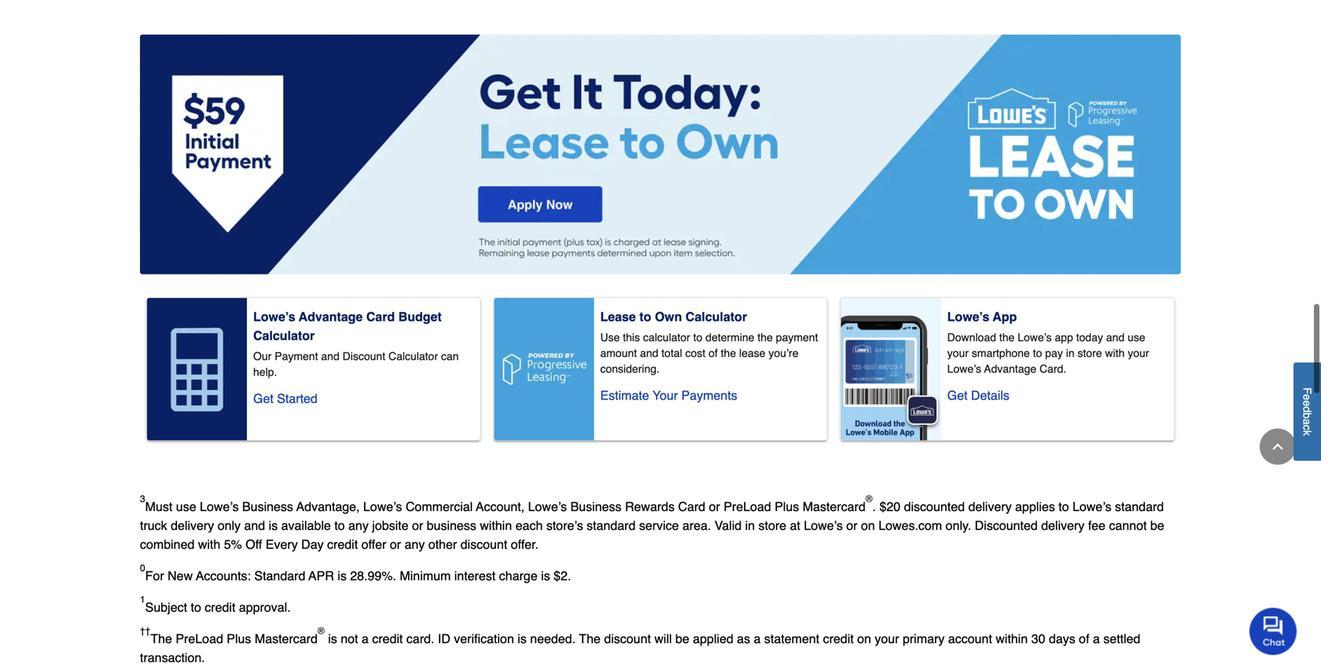 Task type: vqa. For each thing, say whether or not it's contained in the screenshot.
right in
yes



Task type: locate. For each thing, give the bounding box(es) containing it.
0 vertical spatial discount
[[461, 537, 507, 552]]

on left primary
[[857, 632, 871, 646]]

1 horizontal spatial discount
[[604, 632, 651, 646]]

e up b on the right bottom of page
[[1301, 401, 1314, 407]]

business
[[242, 500, 293, 514], [571, 500, 622, 514]]

0 vertical spatial advantage
[[299, 309, 363, 324]]

any
[[348, 518, 369, 533], [405, 537, 425, 552]]

1 horizontal spatial standard
[[1115, 500, 1164, 514]]

combined
[[140, 537, 195, 552]]

0 vertical spatial on
[[861, 518, 875, 533]]

interest
[[454, 569, 496, 583]]

1 horizontal spatial mastercard
[[803, 500, 866, 514]]

® left discounted
[[866, 493, 873, 504]]

1 vertical spatial ®
[[318, 626, 325, 637]]

1 vertical spatial use
[[176, 500, 196, 514]]

d
[[1301, 407, 1314, 413]]

card inside "3 must use   lowe's business advantage, lowe's commercial account, lowe's business rewards card or preload plus mastercard ® . $20 discounted delivery applies to lowe's standard truck delivery only and is available to any jobsite or business within each store's standard service area. valid in store at lowe's or on lowes.com only. discounted delivery fee cannot be combined with 5% off every day credit offer or any other discount offer."
[[678, 500, 706, 514]]

the right needed.
[[579, 632, 601, 646]]

on down . $20
[[861, 518, 875, 533]]

business up off
[[242, 500, 293, 514]]

1 horizontal spatial delivery
[[969, 500, 1012, 514]]

lowe's up download
[[947, 309, 990, 324]]

each
[[516, 518, 543, 533]]

0 vertical spatial in
[[1066, 347, 1075, 359]]

1 horizontal spatial with
[[1105, 347, 1125, 359]]

1 horizontal spatial within
[[996, 632, 1028, 646]]

only.
[[946, 518, 971, 533]]

and up off
[[244, 518, 265, 533]]

mastercard down approval.
[[255, 632, 318, 646]]

offer.
[[511, 537, 539, 552]]

is left not
[[328, 632, 337, 646]]

calculator
[[686, 309, 747, 324], [253, 328, 315, 343], [389, 350, 438, 362]]

0 vertical spatial use
[[1128, 331, 1146, 344]]

0 horizontal spatial business
[[242, 500, 293, 514]]

1 vertical spatial calculator
[[253, 328, 315, 343]]

estimate
[[600, 388, 649, 403]]

lowe's right at
[[804, 518, 843, 533]]

use inside lowe's app download the lowe's app today and use your smartphone to pay in store with your lowe's advantage card.
[[1128, 331, 1146, 344]]

or right at
[[847, 518, 858, 533]]

discount inside †† the preload plus mastercard ® is not a credit card. id verification is needed. the discount will be applied as a statement credit on your primary account within 30 days of a settled transaction.
[[604, 632, 651, 646]]

calculator left can on the left bottom of the page
[[389, 350, 438, 362]]

get left details
[[947, 388, 968, 403]]

1 horizontal spatial the
[[579, 632, 601, 646]]

in down preload on the bottom right
[[745, 518, 755, 533]]

the up lease
[[758, 331, 773, 344]]

0 horizontal spatial advantage
[[299, 309, 363, 324]]

as
[[737, 632, 750, 646]]

0 horizontal spatial be
[[676, 632, 690, 646]]

1 horizontal spatial store
[[1078, 347, 1102, 359]]

account
[[948, 632, 992, 646]]

standard down the rewards
[[587, 518, 636, 533]]

0 horizontal spatial your
[[875, 632, 899, 646]]

28.99%.
[[350, 569, 396, 583]]

delivery
[[969, 500, 1012, 514], [171, 518, 214, 533], [1041, 518, 1085, 533]]

is left needed.
[[518, 632, 527, 646]]

lowe's advantage card budget calculator our payment and discount calculator can help.
[[253, 309, 459, 378]]

on inside "3 must use   lowe's business advantage, lowe's commercial account, lowe's business rewards card or preload plus mastercard ® . $20 discounted delivery applies to lowe's standard truck delivery only and is available to any jobsite or business within each store's standard service area. valid in store at lowe's or on lowes.com only. discounted delivery fee cannot be combined with 5% off every day credit offer or any other discount offer."
[[861, 518, 875, 533]]

0 horizontal spatial with
[[198, 537, 220, 552]]

not
[[341, 632, 358, 646]]

0 vertical spatial be
[[1151, 518, 1165, 533]]

in inside lowe's app download the lowe's app today and use your smartphone to pay in store with your lowe's advantage card.
[[1066, 347, 1075, 359]]

preload
[[724, 500, 771, 514]]

cost
[[685, 347, 706, 359]]

plus
[[775, 500, 799, 514]]

2 horizontal spatial the
[[1000, 331, 1015, 344]]

1 horizontal spatial the
[[758, 331, 773, 344]]

mastercard
[[803, 500, 866, 514], [255, 632, 318, 646]]

minimum
[[400, 569, 451, 583]]

1 vertical spatial any
[[405, 537, 425, 552]]

††
[[140, 626, 151, 637]]

1 horizontal spatial get
[[947, 388, 968, 403]]

0 horizontal spatial discount
[[461, 537, 507, 552]]

any up offer
[[348, 518, 369, 533]]

smartphone
[[972, 347, 1030, 359]]

e
[[1301, 394, 1314, 401], [1301, 401, 1314, 407]]

be right cannot
[[1151, 518, 1165, 533]]

1 horizontal spatial use
[[1128, 331, 1146, 344]]

credit inside "3 must use   lowe's business advantage, lowe's commercial account, lowe's business rewards card or preload plus mastercard ® . $20 discounted delivery applies to lowe's standard truck delivery only and is available to any jobsite or business within each store's standard service area. valid in store at lowe's or on lowes.com only. discounted delivery fee cannot be combined with 5% off every day credit offer or any other discount offer."
[[327, 537, 358, 552]]

1
[[140, 594, 145, 605]]

account,
[[476, 500, 525, 514]]

within left 30
[[996, 632, 1028, 646]]

0 horizontal spatial the
[[151, 632, 172, 646]]

use right must
[[176, 500, 196, 514]]

card up area. on the right bottom of page
[[678, 500, 706, 514]]

and left discount
[[321, 350, 340, 362]]

your
[[947, 347, 969, 359], [1128, 347, 1149, 359], [875, 632, 899, 646]]

®
[[866, 493, 873, 504], [318, 626, 325, 637]]

3
[[140, 493, 145, 504]]

advantage inside lowe's advantage card budget calculator our payment and discount calculator can help.
[[299, 309, 363, 324]]

scroll to top element
[[1260, 429, 1296, 465]]

f e e d b a c k button
[[1294, 363, 1321, 461]]

chat invite button image
[[1250, 607, 1298, 655]]

chevron up image
[[1270, 439, 1286, 455]]

the inside lowe's app download the lowe's app today and use your smartphone to pay in store with your lowe's advantage card.
[[1000, 331, 1015, 344]]

lowe's up the only
[[200, 500, 239, 514]]

or right jobsite
[[412, 518, 423, 533]]

0 horizontal spatial the
[[721, 347, 736, 359]]

a
[[1301, 419, 1314, 425], [362, 632, 369, 646], [754, 632, 761, 646], [1093, 632, 1100, 646]]

and inside lowe's advantage card budget calculator our payment and discount calculator can help.
[[321, 350, 340, 362]]

® left not
[[318, 626, 325, 637]]

0 horizontal spatial store
[[759, 518, 787, 533]]

1 horizontal spatial card
[[678, 500, 706, 514]]

lowe's up store's
[[528, 500, 567, 514]]

credit right 'day'
[[327, 537, 358, 552]]

is
[[269, 518, 278, 533], [338, 569, 347, 583], [541, 569, 550, 583], [328, 632, 337, 646], [518, 632, 527, 646]]

0 vertical spatial with
[[1105, 347, 1125, 359]]

within
[[480, 518, 512, 533], [996, 632, 1028, 646]]

1 vertical spatial with
[[198, 537, 220, 552]]

1 vertical spatial standard
[[587, 518, 636, 533]]

the down determine
[[721, 347, 736, 359]]

business up store's
[[571, 500, 622, 514]]

0 horizontal spatial card
[[366, 309, 395, 324]]

pay
[[1045, 347, 1063, 359]]

only
[[218, 518, 241, 533]]

1 subject to credit approval.
[[140, 594, 294, 615]]

1 horizontal spatial in
[[1066, 347, 1075, 359]]

get for get started
[[253, 391, 274, 406]]

e up d
[[1301, 394, 1314, 401]]

1 vertical spatial discount
[[604, 632, 651, 646]]

of right the 'cost'
[[709, 347, 718, 359]]

mastercard right plus
[[803, 500, 866, 514]]

business
[[427, 518, 476, 533]]

cannot
[[1109, 518, 1147, 533]]

0 horizontal spatial get
[[253, 391, 274, 406]]

lowe's up our
[[253, 309, 295, 324]]

a right not
[[362, 632, 369, 646]]

to right 'subject'
[[191, 600, 201, 615]]

and right today
[[1106, 331, 1125, 344]]

0 for new accounts: standard apr is 28.99%. minimum interest charge is $2.
[[140, 563, 575, 583]]

of inside lease to own calculator use this calculator to determine the payment amount and total cost of the lease you're considering.
[[709, 347, 718, 359]]

1 horizontal spatial ®
[[866, 493, 873, 504]]

be right will
[[676, 632, 690, 646]]

1 vertical spatial in
[[745, 518, 755, 533]]

0 horizontal spatial calculator
[[253, 328, 315, 343]]

f e e d b a c k
[[1301, 388, 1314, 436]]

1 vertical spatial mastercard
[[255, 632, 318, 646]]

in
[[1066, 347, 1075, 359], [745, 518, 755, 533]]

and inside lowe's app download the lowe's app today and use your smartphone to pay in store with your lowe's advantage card.
[[1106, 331, 1125, 344]]

1 vertical spatial store
[[759, 518, 787, 533]]

transaction.
[[140, 651, 205, 665]]

$2.
[[554, 569, 571, 583]]

delivery up discounted
[[969, 500, 1012, 514]]

can
[[441, 350, 459, 362]]

lowe's up pay
[[1018, 331, 1052, 344]]

within inside "3 must use   lowe's business advantage, lowe's commercial account, lowe's business rewards card or preload plus mastercard ® . $20 discounted delivery applies to lowe's standard truck delivery only and is available to any jobsite or business within each store's standard service area. valid in store at lowe's or on lowes.com only. discounted delivery fee cannot be combined with 5% off every day credit offer or any other discount offer."
[[480, 518, 512, 533]]

0 horizontal spatial within
[[480, 518, 512, 533]]

amount
[[600, 347, 637, 359]]

card.
[[406, 632, 434, 646]]

get down help.
[[253, 391, 274, 406]]

apr
[[309, 569, 334, 583]]

a up the "k" on the right
[[1301, 419, 1314, 425]]

credit right statement
[[823, 632, 854, 646]]

use right today
[[1128, 331, 1146, 344]]

own
[[655, 309, 682, 324]]

2 horizontal spatial delivery
[[1041, 518, 1085, 533]]

0 horizontal spatial in
[[745, 518, 755, 533]]

with right pay
[[1105, 347, 1125, 359]]

1 vertical spatial within
[[996, 632, 1028, 646]]

0 vertical spatial standard
[[1115, 500, 1164, 514]]

lowe's inside lowe's advantage card budget calculator our payment and discount calculator can help.
[[253, 309, 295, 324]]

needed.
[[530, 632, 576, 646]]

advantage down 'smartphone'
[[984, 362, 1037, 375]]

or up valid
[[709, 500, 720, 514]]

and left total
[[640, 347, 659, 359]]

discount left will
[[604, 632, 651, 646]]

your inside †† the preload plus mastercard ® is not a credit card. id verification is needed. the discount will be applied as a statement credit on your primary account within 30 days of a settled transaction.
[[875, 632, 899, 646]]

1 horizontal spatial calculator
[[389, 350, 438, 362]]

calculator up payment
[[253, 328, 315, 343]]

today
[[1076, 331, 1103, 344]]

credit inside 1 subject to credit approval.
[[205, 600, 235, 615]]

standard
[[254, 569, 305, 583]]

0 vertical spatial mastercard
[[803, 500, 866, 514]]

0 vertical spatial ®
[[866, 493, 873, 504]]

in right pay
[[1066, 347, 1075, 359]]

get started
[[253, 391, 318, 406]]

0 horizontal spatial ®
[[318, 626, 325, 637]]

mastercard inside "3 must use   lowe's business advantage, lowe's commercial account, lowe's business rewards card or preload plus mastercard ® . $20 discounted delivery applies to lowe's standard truck delivery only and is available to any jobsite or business within each store's standard service area. valid in store at lowe's or on lowes.com only. discounted delivery fee cannot be combined with 5% off every day credit offer or any other discount offer."
[[803, 500, 866, 514]]

every
[[266, 537, 298, 552]]

0 horizontal spatial any
[[348, 518, 369, 533]]

lowe's advantage card budget calculator. our payment and discount calculator can help. get started. image
[[147, 298, 247, 440]]

2 vertical spatial calculator
[[389, 350, 438, 362]]

1 horizontal spatial advantage
[[984, 362, 1037, 375]]

mastercard inside †† the preload plus mastercard ® is not a credit card. id verification is needed. the discount will be applied as a statement credit on your primary account within 30 days of a settled transaction.
[[255, 632, 318, 646]]

and inside lease to own calculator use this calculator to determine the payment amount and total cost of the lease you're considering.
[[640, 347, 659, 359]]

any left other
[[405, 537, 425, 552]]

with left 5% at the bottom of page
[[198, 537, 220, 552]]

0 vertical spatial of
[[709, 347, 718, 359]]

credit left the 'card.'
[[372, 632, 403, 646]]

estimate your payments
[[600, 388, 737, 403]]

1 vertical spatial card
[[678, 500, 706, 514]]

standard up cannot
[[1115, 500, 1164, 514]]

0 horizontal spatial use
[[176, 500, 196, 514]]

the up 'smartphone'
[[1000, 331, 1015, 344]]

1 vertical spatial be
[[676, 632, 690, 646]]

credit
[[327, 537, 358, 552], [205, 600, 235, 615], [372, 632, 403, 646], [823, 632, 854, 646]]

store left at
[[759, 518, 787, 533]]

store down today
[[1078, 347, 1102, 359]]

to
[[640, 309, 651, 324], [693, 331, 703, 344], [1033, 347, 1042, 359], [1059, 500, 1069, 514], [334, 518, 345, 533], [191, 600, 201, 615]]

1 horizontal spatial business
[[571, 500, 622, 514]]

the
[[151, 632, 172, 646], [579, 632, 601, 646]]

calculator up determine
[[686, 309, 747, 324]]

use
[[600, 331, 620, 344]]

charge
[[499, 569, 538, 583]]

1 vertical spatial advantage
[[984, 362, 1037, 375]]

store inside "3 must use   lowe's business advantage, lowe's commercial account, lowe's business rewards card or preload plus mastercard ® . $20 discounted delivery applies to lowe's standard truck delivery only and is available to any jobsite or business within each store's standard service area. valid in store at lowe's or on lowes.com only. discounted delivery fee cannot be combined with 5% off every day credit offer or any other discount offer."
[[759, 518, 787, 533]]

2 horizontal spatial calculator
[[686, 309, 747, 324]]

1 horizontal spatial of
[[1079, 632, 1090, 646]]

card left budget
[[366, 309, 395, 324]]

on
[[861, 518, 875, 533], [857, 632, 871, 646]]

® inside †† the preload plus mastercard ® is not a credit card. id verification is needed. the discount will be applied as a statement credit on your primary account within 30 days of a settled transaction.
[[318, 626, 325, 637]]

1 vertical spatial of
[[1079, 632, 1090, 646]]

0 vertical spatial calculator
[[686, 309, 747, 324]]

primary
[[903, 632, 945, 646]]

b
[[1301, 413, 1314, 419]]

use inside "3 must use   lowe's business advantage, lowe's commercial account, lowe's business rewards card or preload plus mastercard ® . $20 discounted delivery applies to lowe's standard truck delivery only and is available to any jobsite or business within each store's standard service area. valid in store at lowe's or on lowes.com only. discounted delivery fee cannot be combined with 5% off every day credit offer or any other discount offer."
[[176, 500, 196, 514]]

of right the days at right
[[1079, 632, 1090, 646]]

off
[[246, 537, 262, 552]]

to down 'advantage,'
[[334, 518, 345, 533]]

service
[[639, 518, 679, 533]]

be inside "3 must use   lowe's business advantage, lowe's commercial account, lowe's business rewards card or preload plus mastercard ® . $20 discounted delivery applies to lowe's standard truck delivery only and is available to any jobsite or business within each store's standard service area. valid in store at lowe's or on lowes.com only. discounted delivery fee cannot be combined with 5% off every day credit offer or any other discount offer."
[[1151, 518, 1165, 533]]

this
[[623, 331, 640, 344]]

is up "every"
[[269, 518, 278, 533]]

1 the from the left
[[151, 632, 172, 646]]

lowe's up get details
[[947, 362, 982, 375]]

0 horizontal spatial mastercard
[[255, 632, 318, 646]]

0 horizontal spatial of
[[709, 347, 718, 359]]

delivery up combined
[[171, 518, 214, 533]]

to left pay
[[1033, 347, 1042, 359]]

credit down accounts:
[[205, 600, 235, 615]]

0 vertical spatial card
[[366, 309, 395, 324]]

discount up interest
[[461, 537, 507, 552]]

approval.
[[239, 600, 291, 615]]

new
[[168, 569, 193, 583]]

discounted
[[904, 500, 965, 514]]

and
[[1106, 331, 1125, 344], [640, 347, 659, 359], [321, 350, 340, 362], [244, 518, 265, 533]]

within down account,
[[480, 518, 512, 533]]

0 horizontal spatial standard
[[587, 518, 636, 533]]

the up transaction.
[[151, 632, 172, 646]]

delivery down the applies in the right bottom of the page
[[1041, 518, 1085, 533]]

advantage up discount
[[299, 309, 363, 324]]

0 vertical spatial store
[[1078, 347, 1102, 359]]

0 vertical spatial within
[[480, 518, 512, 533]]

1 horizontal spatial be
[[1151, 518, 1165, 533]]

1 vertical spatial on
[[857, 632, 871, 646]]

preload plus
[[176, 632, 251, 646]]



Task type: describe. For each thing, give the bounding box(es) containing it.
discounted
[[975, 518, 1038, 533]]

with inside lowe's app download the lowe's app today and use your smartphone to pay in store with your lowe's advantage card.
[[1105, 347, 1125, 359]]

c
[[1301, 425, 1314, 431]]

to inside lowe's app download the lowe's app today and use your smartphone to pay in store with your lowe's advantage card.
[[1033, 347, 1042, 359]]

1 horizontal spatial any
[[405, 537, 425, 552]]

day
[[301, 537, 324, 552]]

0 horizontal spatial delivery
[[171, 518, 214, 533]]

to left the own
[[640, 309, 651, 324]]

lowe's up jobsite
[[363, 500, 402, 514]]

0
[[140, 563, 145, 574]]

to up the 'cost'
[[693, 331, 703, 344]]

payments
[[682, 388, 737, 403]]

verification
[[454, 632, 514, 646]]

2 business from the left
[[571, 500, 622, 514]]

store inside lowe's app download the lowe's app today and use your smartphone to pay in store with your lowe's advantage card.
[[1078, 347, 1102, 359]]

of inside †† the preload plus mastercard ® is not a credit card. id verification is needed. the discount will be applied as a statement credit on your primary account within 30 days of a settled transaction.
[[1079, 632, 1090, 646]]

jobsite
[[372, 518, 409, 533]]

1 horizontal spatial your
[[947, 347, 969, 359]]

lease
[[739, 347, 766, 359]]

advantage inside lowe's app download the lowe's app today and use your smartphone to pay in store with your lowe's advantage card.
[[984, 362, 1037, 375]]

1 e from the top
[[1301, 394, 1314, 401]]

or down jobsite
[[390, 537, 401, 552]]

lowe's up fee
[[1073, 500, 1112, 514]]

valid
[[715, 518, 742, 533]]

our
[[253, 350, 272, 362]]

2 e from the top
[[1301, 401, 1314, 407]]

settled
[[1104, 632, 1141, 646]]

payment
[[776, 331, 818, 344]]

details
[[971, 388, 1010, 403]]

applies
[[1015, 500, 1055, 514]]

be inside †† the preload plus mastercard ® is not a credit card. id verification is needed. the discount will be applied as a statement credit on your primary account within 30 days of a settled transaction.
[[676, 632, 690, 646]]

. $20
[[873, 500, 901, 514]]

determine
[[706, 331, 755, 344]]

your
[[653, 388, 678, 403]]

2 the from the left
[[579, 632, 601, 646]]

lowe's app download the lowe's app today and use your smartphone to pay in store with your lowe's advantage card.
[[947, 309, 1149, 375]]

within inside †† the preload plus mastercard ® is not a credit card. id verification is needed. the discount will be applied as a statement credit on your primary account within 30 days of a settled transaction.
[[996, 632, 1028, 646]]

discount inside "3 must use   lowe's business advantage, lowe's commercial account, lowe's business rewards card or preload plus mastercard ® . $20 discounted delivery applies to lowe's standard truck delivery only and is available to any jobsite or business within each store's standard service area. valid in store at lowe's or on lowes.com only. discounted delivery fee cannot be combined with 5% off every day credit offer or any other discount offer."
[[461, 537, 507, 552]]

on inside †† the preload plus mastercard ® is not a credit card. id verification is needed. the discount will be applied as a statement credit on your primary account within 30 days of a settled transaction.
[[857, 632, 871, 646]]

total
[[662, 347, 682, 359]]

2 horizontal spatial your
[[1128, 347, 1149, 359]]

app
[[1055, 331, 1073, 344]]

download
[[947, 331, 996, 344]]

you're
[[769, 347, 799, 359]]

card.
[[1040, 362, 1067, 375]]

for
[[145, 569, 164, 583]]

started
[[277, 391, 318, 406]]

3 must use   lowe's business advantage, lowe's commercial account, lowe's business rewards card or preload plus mastercard ® . $20 discounted delivery applies to lowe's standard truck delivery only and is available to any jobsite or business within each store's standard service area. valid in store at lowe's or on lowes.com only. discounted delivery fee cannot be combined with 5% off every day credit offer or any other discount offer.
[[140, 493, 1165, 552]]

truck
[[140, 518, 167, 533]]

payment
[[275, 350, 318, 362]]

powered by progressive leasing logo. image
[[494, 298, 594, 440]]

a right as on the right bottom of the page
[[754, 632, 761, 646]]

a left settled
[[1093, 632, 1100, 646]]

is right apr
[[338, 569, 347, 583]]

card inside lowe's advantage card budget calculator our payment and discount calculator can help.
[[366, 309, 395, 324]]

in inside "3 must use   lowe's business advantage, lowe's commercial account, lowe's business rewards card or preload plus mastercard ® . $20 discounted delivery applies to lowe's standard truck delivery only and is available to any jobsite or business within each store's standard service area. valid in store at lowe's or on lowes.com only. discounted delivery fee cannot be combined with 5% off every day credit offer or any other discount offer."
[[745, 518, 755, 533]]

k
[[1301, 431, 1314, 436]]

lease
[[600, 309, 636, 324]]

calculator
[[643, 331, 690, 344]]

statement
[[764, 632, 820, 646]]

days
[[1049, 632, 1076, 646]]

†† the preload plus mastercard ® is not a credit card. id verification is needed. the discount will be applied as a statement credit on your primary account within 30 days of a settled transaction.
[[140, 626, 1141, 665]]

get details
[[947, 388, 1010, 403]]

help.
[[253, 366, 277, 378]]

will
[[655, 632, 672, 646]]

a smartphone displaying a preview of the lowe's mobile app. image
[[841, 298, 941, 440]]

commercial
[[406, 500, 473, 514]]

rewards
[[625, 500, 675, 514]]

subject
[[145, 600, 187, 615]]

applied
[[693, 632, 734, 646]]

budget
[[398, 309, 442, 324]]

0 vertical spatial any
[[348, 518, 369, 533]]

available
[[281, 518, 331, 533]]

fee
[[1088, 518, 1106, 533]]

5%
[[224, 537, 242, 552]]

with inside "3 must use   lowe's business advantage, lowe's commercial account, lowe's business rewards card or preload plus mastercard ® . $20 discounted delivery applies to lowe's standard truck delivery only and is available to any jobsite or business within each store's standard service area. valid in store at lowe's or on lowes.com only. discounted delivery fee cannot be combined with 5% off every day credit offer or any other discount offer."
[[198, 537, 220, 552]]

is left $2.
[[541, 569, 550, 583]]

to inside 1 subject to credit approval.
[[191, 600, 201, 615]]

® inside "3 must use   lowe's business advantage, lowe's commercial account, lowe's business rewards card or preload plus mastercard ® . $20 discounted delivery applies to lowe's standard truck delivery only and is available to any jobsite or business within each store's standard service area. valid in store at lowe's or on lowes.com only. discounted delivery fee cannot be combined with 5% off every day credit offer or any other discount offer."
[[866, 493, 873, 504]]

to right the applies in the right bottom of the page
[[1059, 500, 1069, 514]]

advantage,
[[296, 500, 360, 514]]

f
[[1301, 388, 1314, 394]]

discount
[[343, 350, 385, 362]]

and inside "3 must use   lowe's business advantage, lowe's commercial account, lowe's business rewards card or preload plus mastercard ® . $20 discounted delivery applies to lowe's standard truck delivery only and is available to any jobsite or business within each store's standard service area. valid in store at lowe's or on lowes.com only. discounted delivery fee cannot be combined with 5% off every day credit offer or any other discount offer."
[[244, 518, 265, 533]]

app
[[993, 309, 1017, 324]]

store's
[[546, 518, 583, 533]]

1 business from the left
[[242, 500, 293, 514]]

get for get details
[[947, 388, 968, 403]]

lowes.com
[[879, 518, 942, 533]]

calculator inside lease to own calculator use this calculator to determine the payment amount and total cost of the lease you're considering.
[[686, 309, 747, 324]]

at
[[790, 518, 801, 533]]

other
[[428, 537, 457, 552]]

must
[[145, 500, 173, 514]]

lease to own calculator use this calculator to determine the payment amount and total cost of the lease you're considering.
[[600, 309, 818, 375]]

id
[[438, 632, 451, 646]]

is inside "3 must use   lowe's business advantage, lowe's commercial account, lowe's business rewards card or preload plus mastercard ® . $20 discounted delivery applies to lowe's standard truck delivery only and is available to any jobsite or business within each store's standard service area. valid in store at lowe's or on lowes.com only. discounted delivery fee cannot be combined with 5% off every day credit offer or any other discount offer."
[[269, 518, 278, 533]]

area.
[[683, 518, 711, 533]]

get it today. lease to own. $59 initial payment. apply now. image
[[140, 35, 1181, 275]]

a inside button
[[1301, 419, 1314, 425]]



